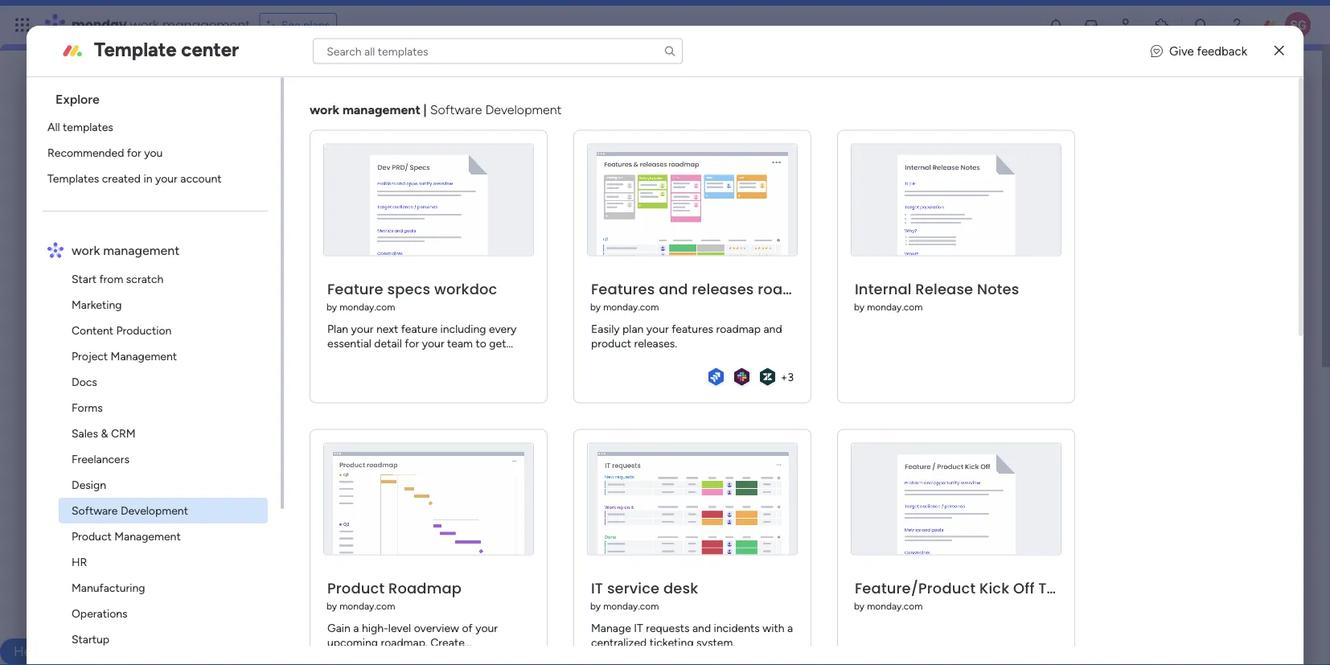 Task type: vqa. For each thing, say whether or not it's contained in the screenshot.
the top task
no



Task type: describe. For each thing, give the bounding box(es) containing it.
specs
[[387, 279, 431, 299]]

v2 user feedback image
[[1152, 42, 1164, 60]]

explore heading
[[43, 77, 281, 114]]

start from scratch
[[72, 272, 164, 286]]

startup
[[72, 633, 110, 647]]

list box containing explore
[[33, 77, 284, 665]]

of for overview
[[462, 621, 473, 635]]

work inside dropdown button
[[455, 410, 487, 428]]

close image
[[1275, 45, 1285, 57]]

to right tasks,
[[696, 250, 707, 264]]

off
[[1014, 578, 1035, 599]]

advanced
[[279, 267, 328, 280]]

you inside manage and run all aspects of your work in one unified place. from everyday tasks, to advanced projects, and processes, monday work management allows you to connect the dots, work smarter, and achieve shared goals.
[[630, 267, 648, 280]]

scratch
[[126, 272, 164, 286]]

problem
[[415, 351, 457, 365]]

releases
[[692, 279, 755, 299]]

release
[[916, 279, 974, 299]]

gain
[[328, 621, 351, 635]]

aspects
[[376, 250, 416, 264]]

it
[[460, 351, 467, 365]]

3
[[788, 370, 794, 384]]

dots,
[[299, 284, 324, 297]]

1 horizontal spatial software
[[430, 102, 482, 117]]

0 vertical spatial product
[[448, 207, 500, 224]]

product management
[[72, 530, 181, 544]]

started,
[[328, 351, 366, 365]]

see
[[281, 18, 301, 32]]

management for project management
[[111, 350, 177, 363]]

and inside manage it requests and incidents with a centralized ticketing system.
[[693, 621, 711, 635]]

product inside easily plan your features roadmap and product releases.
[[592, 336, 632, 350]]

help
[[14, 644, 43, 660]]

it inside manage it requests and incidents with a centralized ticketing system.
[[634, 621, 644, 635]]

search everything image
[[1194, 17, 1210, 33]]

sales
[[72, 427, 98, 441]]

roadmap.
[[381, 636, 428, 649]]

explore work management templates
[[292, 321, 479, 335]]

operations
[[72, 607, 128, 621]]

upcoming
[[328, 636, 378, 649]]

plan
[[623, 322, 644, 336]]

get
[[490, 336, 507, 350]]

easily
[[592, 322, 620, 336]]

start
[[72, 272, 97, 286]]

features
[[672, 322, 714, 336]]

feature
[[401, 322, 438, 336]]

your inside manage and run all aspects of your work in one unified place. from everyday tasks, to advanced projects, and processes, monday work management allows you to connect the dots, work smarter, and achieve shared goals.
[[432, 250, 454, 264]]

give
[[1170, 44, 1195, 58]]

work inside list box
[[72, 243, 100, 258]]

next
[[377, 322, 399, 336]]

run
[[343, 250, 360, 264]]

team inside gain a high-level overview of your upcoming roadmap. create accountability for team members, manage timelines, and more!
[[419, 650, 445, 664]]

search image
[[664, 45, 677, 58]]

will
[[469, 351, 486, 365]]

invite members image
[[1119, 17, 1135, 33]]

roadmap inside easily plan your features roadmap and product releases.
[[717, 322, 761, 336]]

marketing
[[72, 298, 122, 312]]

welcome
[[312, 91, 366, 106]]

plan
[[328, 322, 349, 336]]

explore for explore work management templates
[[292, 321, 330, 335]]

tasks,
[[665, 250, 693, 264]]

monday.com inside it service desk by monday.com
[[604, 600, 660, 612]]

from inside work management templates element
[[99, 272, 123, 286]]

recommended for you
[[48, 146, 163, 160]]

to-
[[365, 365, 380, 379]]

management inside manage and run all aspects of your work in one unified place. from everyday tasks, to advanced projects, and processes, monday work management allows you to connect the dots, work smarter, and achieve shared goals.
[[527, 267, 593, 280]]

it inside it service desk by monday.com
[[592, 578, 604, 599]]

feature/product
[[855, 578, 976, 599]]

template inside feature/product kick off template by monday.com
[[1039, 578, 1110, 599]]

including
[[441, 322, 487, 336]]

kick
[[980, 578, 1010, 599]]

achieve
[[419, 284, 458, 297]]

high-
[[362, 621, 389, 635]]

projects,
[[331, 267, 375, 280]]

smarter,
[[354, 284, 395, 297]]

the inside manage and run all aspects of your work in one unified place. from everyday tasks, to advanced projects, and processes, monday work management allows you to connect the dots, work smarter, and achieve shared goals.
[[279, 284, 296, 297]]

work inside welcome to work management
[[312, 102, 369, 133]]

more!
[[443, 665, 472, 665]]

content
[[72, 324, 114, 338]]

+ 3
[[781, 370, 794, 384]]

processes,
[[399, 267, 453, 280]]

inbox image
[[1084, 17, 1100, 33]]

manage and run all aspects of your work in one unified place. from everyday tasks, to advanced projects, and processes, monday work management allows you to connect the dots, work smarter, and achieve shared goals.
[[279, 250, 707, 297]]

your inside easily plan your features roadmap and product releases.
[[647, 322, 669, 336]]

plans
[[303, 18, 330, 32]]

place.
[[555, 250, 585, 264]]

in inside explore element
[[144, 172, 153, 185]]

work management
[[72, 243, 180, 258]]

management inside getting started with work management dropdown button
[[490, 410, 576, 428]]

of for aspects
[[418, 250, 429, 264]]

everyday
[[616, 250, 662, 264]]

notes
[[978, 279, 1020, 299]]

members,
[[448, 650, 497, 664]]

project
[[72, 350, 108, 363]]

monday.com inside product roadmap by monday.com
[[340, 600, 396, 612]]

a inside manage it requests and incidents with a centralized ticketing system.
[[788, 621, 794, 635]]

team inside the plan your next feature including every essential detail for your team to get started, from the problem it will solve to the go-to-market plan.
[[448, 336, 473, 350]]

to down the everyday
[[651, 267, 662, 280]]

essential
[[328, 336, 372, 350]]

requests
[[646, 621, 690, 635]]

|
[[424, 102, 427, 117]]

every
[[489, 322, 517, 336]]

roadmap
[[389, 578, 462, 599]]

all
[[363, 250, 373, 264]]

for inside gain a high-level overview of your upcoming roadmap. create accountability for team members, manage timelines, and more!
[[402, 650, 416, 664]]

to inside welcome to work management
[[370, 91, 382, 106]]

connect
[[665, 267, 706, 280]]

started
[[374, 410, 420, 428]]

software development
[[72, 504, 188, 518]]



Task type: locate. For each thing, give the bounding box(es) containing it.
1 horizontal spatial development
[[486, 102, 562, 117]]

explore down dots,
[[292, 321, 330, 335]]

releases.
[[635, 336, 678, 350]]

create
[[431, 636, 465, 649]]

product for roadmap
[[328, 578, 385, 599]]

monday work management
[[72, 16, 250, 34]]

1 vertical spatial explore
[[292, 321, 330, 335]]

go-
[[347, 365, 365, 379]]

work inside button
[[333, 321, 357, 335]]

development up product management
[[121, 504, 188, 518]]

by down feature/product on the right bottom
[[855, 600, 865, 612]]

management for product management
[[115, 530, 181, 544]]

explore inside button
[[292, 321, 330, 335]]

of up create
[[462, 621, 473, 635]]

to right the solve
[[518, 351, 528, 365]]

0 vertical spatial you
[[144, 146, 163, 160]]

a inside gain a high-level overview of your upcoming roadmap. create accountability for team members, manage timelines, and more!
[[354, 621, 359, 635]]

from
[[587, 250, 613, 264]]

for down roadmap.
[[402, 650, 416, 664]]

1 horizontal spatial from
[[369, 351, 393, 365]]

the down advanced
[[279, 284, 296, 297]]

to right "welcome" at the left top of page
[[370, 91, 382, 106]]

manage up advanced
[[279, 250, 319, 264]]

templates inside explore element
[[63, 120, 113, 134]]

team up the it
[[448, 336, 473, 350]]

you inside explore element
[[144, 146, 163, 160]]

1 horizontal spatial product
[[328, 578, 385, 599]]

1 horizontal spatial templates
[[429, 321, 479, 335]]

1 horizontal spatial it
[[634, 621, 644, 635]]

Search all templates search field
[[313, 38, 683, 64]]

monday.com down smarter,
[[340, 301, 396, 313]]

1 horizontal spatial monday
[[456, 267, 497, 280]]

project management
[[72, 350, 177, 363]]

feature specs workdoc by monday.com
[[327, 279, 498, 313]]

software inside work management templates element
[[72, 504, 118, 518]]

1 vertical spatial roadmap
[[717, 322, 761, 336]]

a right incidents
[[788, 621, 794, 635]]

0 vertical spatial from
[[99, 272, 123, 286]]

a
[[354, 621, 359, 635], [788, 621, 794, 635]]

explore up the all templates
[[56, 91, 100, 107]]

in left 'one'
[[484, 250, 493, 264]]

management inside explore work management templates button
[[360, 321, 426, 335]]

0 vertical spatial roadmap
[[758, 279, 828, 299]]

0 vertical spatial explore
[[56, 91, 100, 107]]

with inside manage it requests and incidents with a centralized ticketing system.
[[763, 621, 785, 635]]

production
[[116, 324, 172, 338]]

your inside explore element
[[155, 172, 178, 185]]

0 horizontal spatial product
[[448, 207, 500, 224]]

select product image
[[14, 17, 31, 33]]

1 vertical spatial you
[[630, 267, 648, 280]]

for down "feature"
[[405, 336, 420, 350]]

getting started with work management button
[[260, 388, 1063, 451]]

manufacturing
[[72, 581, 145, 595]]

manage for manage and run all aspects of your work in one unified place. from everyday tasks, to advanced projects, and processes, monday work management allows you to connect the dots, work smarter, and achieve shared goals.
[[279, 250, 319, 264]]

apps image
[[1155, 17, 1171, 33]]

and down processes,
[[398, 284, 416, 297]]

management down production
[[111, 350, 177, 363]]

templates created in your account
[[48, 172, 222, 185]]

2 vertical spatial the
[[328, 365, 344, 379]]

0 vertical spatial template
[[94, 38, 177, 61]]

recommended
[[48, 146, 124, 160]]

work management templates element
[[43, 266, 281, 665]]

by inside feature specs workdoc by monday.com
[[327, 301, 337, 313]]

overview
[[414, 621, 460, 635]]

1 vertical spatial management
[[115, 530, 181, 544]]

in inside manage and run all aspects of your work in one unified place. from everyday tasks, to advanced projects, and processes, monday work management allows you to connect the dots, work smarter, and achieve shared goals.
[[484, 250, 493, 264]]

1 vertical spatial the
[[396, 351, 412, 365]]

feature/product kick off template by monday.com
[[855, 578, 1110, 612]]

1 vertical spatial product
[[328, 578, 385, 599]]

workdoc
[[435, 279, 498, 299]]

product inside product roadmap by monday.com
[[328, 578, 385, 599]]

manage for manage it requests and incidents with a centralized ticketing system.
[[592, 621, 632, 635]]

help image
[[1230, 17, 1246, 33]]

monday.com inside feature/product kick off template by monday.com
[[868, 600, 923, 612]]

development down search all templates search box
[[486, 102, 562, 117]]

product up hr
[[72, 530, 112, 544]]

you down the everyday
[[630, 267, 648, 280]]

system.
[[697, 636, 736, 649]]

and inside features and releases roadmap by monday.com
[[659, 279, 689, 299]]

and left run
[[322, 250, 341, 264]]

product down easily at the left of page
[[592, 336, 632, 350]]

0 horizontal spatial with
[[424, 410, 452, 428]]

1 vertical spatial of
[[462, 621, 473, 635]]

explore for explore
[[56, 91, 100, 107]]

by inside feature/product kick off template by monday.com
[[855, 600, 865, 612]]

1 horizontal spatial with
[[763, 621, 785, 635]]

monday up shared at the top
[[456, 267, 497, 280]]

1 vertical spatial template
[[1039, 578, 1110, 599]]

and up +
[[764, 322, 783, 336]]

of inside manage and run all aspects of your work in one unified place. from everyday tasks, to advanced projects, and processes, monday work management allows you to connect the dots, work smarter, and achieve shared goals.
[[418, 250, 429, 264]]

1 vertical spatial with
[[763, 621, 785, 635]]

0 horizontal spatial it
[[592, 578, 604, 599]]

product for management
[[72, 530, 112, 544]]

monday.com inside the internal release notes by monday.com
[[868, 301, 923, 313]]

0 horizontal spatial the
[[279, 284, 296, 297]]

explore element
[[43, 114, 281, 192]]

+
[[781, 370, 788, 384]]

market
[[380, 365, 415, 379]]

1 horizontal spatial manage
[[592, 621, 632, 635]]

from inside the plan your next feature including every essential detail for your team to get started, from the problem it will solve to the go-to-market plan.
[[369, 351, 393, 365]]

0 horizontal spatial templates
[[63, 120, 113, 134]]

1 a from the left
[[354, 621, 359, 635]]

1 horizontal spatial the
[[328, 365, 344, 379]]

with right incidents
[[763, 621, 785, 635]]

template center
[[94, 38, 239, 61]]

template down monday work management
[[94, 38, 177, 61]]

0 vertical spatial in
[[144, 172, 153, 185]]

incidents
[[714, 621, 760, 635]]

product inside work management templates element
[[72, 530, 112, 544]]

0 vertical spatial it
[[592, 578, 604, 599]]

your left account
[[155, 172, 178, 185]]

feedback
[[1198, 44, 1248, 58]]

forms
[[72, 401, 103, 415]]

your up members,
[[476, 621, 498, 635]]

by up easily at the left of page
[[591, 301, 601, 313]]

1 vertical spatial in
[[484, 250, 493, 264]]

created
[[102, 172, 141, 185]]

for inside explore element
[[127, 146, 142, 160]]

unified
[[518, 250, 552, 264]]

account
[[181, 172, 222, 185]]

allows
[[596, 267, 627, 280]]

by
[[327, 301, 337, 313], [591, 301, 601, 313], [855, 301, 865, 313], [327, 600, 337, 612], [591, 600, 601, 612], [855, 600, 865, 612]]

from down the detail
[[369, 351, 393, 365]]

timelines,
[[370, 665, 418, 665]]

1 horizontal spatial product
[[592, 336, 632, 350]]

and inside gain a high-level overview of your upcoming roadmap. create accountability for team members, manage timelines, and more!
[[421, 665, 440, 665]]

management inside welcome to work management
[[376, 102, 528, 133]]

gain a high-level overview of your upcoming roadmap. create accountability for team members, manage timelines, and more!
[[328, 621, 498, 665]]

roadmap right releases
[[758, 279, 828, 299]]

0 horizontal spatial a
[[354, 621, 359, 635]]

it up centralized
[[634, 621, 644, 635]]

to up will
[[476, 336, 487, 350]]

0 vertical spatial for
[[127, 146, 142, 160]]

a up upcoming
[[354, 621, 359, 635]]

monday.com down feature/product on the right bottom
[[868, 600, 923, 612]]

monday
[[72, 16, 127, 34], [456, 267, 497, 280]]

0 vertical spatial development
[[486, 102, 562, 117]]

0 vertical spatial templates
[[63, 120, 113, 134]]

your inside gain a high-level overview of your upcoming roadmap. create accountability for team members, manage timelines, and more!
[[476, 621, 498, 635]]

sam green image
[[1286, 12, 1312, 38]]

templates inside button
[[429, 321, 479, 335]]

monday.com down features
[[604, 301, 660, 313]]

by inside features and releases roadmap by monday.com
[[591, 301, 601, 313]]

centralized
[[592, 636, 647, 649]]

by up centralized
[[591, 600, 601, 612]]

templates
[[48, 172, 99, 185]]

see plans button
[[260, 13, 337, 37]]

&
[[101, 427, 108, 441]]

0 horizontal spatial of
[[418, 250, 429, 264]]

explore work management templates button
[[279, 315, 492, 341]]

0 horizontal spatial from
[[99, 272, 123, 286]]

1 vertical spatial development
[[121, 504, 188, 518]]

2 vertical spatial for
[[402, 650, 416, 664]]

in right created
[[144, 172, 153, 185]]

from right start
[[99, 272, 123, 286]]

internal
[[855, 279, 912, 299]]

development inside work management templates element
[[121, 504, 188, 518]]

None search field
[[313, 38, 683, 64]]

for inside the plan your next feature including every essential detail for your team to get started, from the problem it will solve to the go-to-market plan.
[[405, 336, 420, 350]]

by up gain at the left bottom
[[327, 600, 337, 612]]

accountability
[[328, 650, 399, 664]]

explore inside heading
[[56, 91, 100, 107]]

team down create
[[419, 650, 445, 664]]

manage
[[328, 665, 368, 665]]

management
[[111, 350, 177, 363], [115, 530, 181, 544]]

give feedback link
[[1152, 42, 1248, 60]]

ticketing
[[650, 636, 694, 649]]

0 horizontal spatial in
[[144, 172, 153, 185]]

1 horizontal spatial template
[[1039, 578, 1110, 599]]

1 vertical spatial team
[[419, 650, 445, 664]]

templates up recommended
[[63, 120, 113, 134]]

goals.
[[497, 284, 526, 297]]

your up problem
[[422, 336, 445, 350]]

from
[[99, 272, 123, 286], [369, 351, 393, 365]]

software right | on the left top of page
[[430, 102, 482, 117]]

product up 'one'
[[448, 207, 500, 224]]

roadmap inside features and releases roadmap by monday.com
[[758, 279, 828, 299]]

it left the 'service'
[[592, 578, 604, 599]]

1 vertical spatial for
[[405, 336, 420, 350]]

of up processes,
[[418, 250, 429, 264]]

all
[[48, 120, 60, 134]]

1 vertical spatial software
[[72, 504, 118, 518]]

it service desk by monday.com
[[591, 578, 699, 612]]

solve
[[489, 351, 515, 365]]

your up the essential
[[351, 322, 374, 336]]

template right off
[[1039, 578, 1110, 599]]

1 vertical spatial it
[[634, 621, 644, 635]]

0 vertical spatial management
[[111, 350, 177, 363]]

0 horizontal spatial development
[[121, 504, 188, 518]]

monday.com up the high-
[[340, 600, 396, 612]]

monday up template center
[[72, 16, 127, 34]]

your up processes,
[[432, 250, 454, 264]]

1 horizontal spatial you
[[630, 267, 648, 280]]

and inside easily plan your features roadmap and product releases.
[[764, 322, 783, 336]]

by up plan
[[327, 301, 337, 313]]

1 vertical spatial manage
[[592, 621, 632, 635]]

with
[[424, 410, 452, 428], [763, 621, 785, 635]]

center
[[181, 38, 239, 61]]

manage inside manage and run all aspects of your work in one unified place. from everyday tasks, to advanced projects, and processes, monday work management allows you to connect the dots, work smarter, and achieve shared goals.
[[279, 250, 319, 264]]

product
[[72, 530, 112, 544], [328, 578, 385, 599]]

your up 'releases.'
[[647, 322, 669, 336]]

1 horizontal spatial of
[[462, 621, 473, 635]]

you
[[144, 146, 163, 160], [630, 267, 648, 280]]

freelancers
[[72, 453, 130, 466]]

roadmap down releases
[[717, 322, 761, 336]]

0 horizontal spatial product
[[72, 530, 112, 544]]

1 vertical spatial product
[[592, 336, 632, 350]]

monday.com down the 'service'
[[604, 600, 660, 612]]

one
[[496, 250, 515, 264]]

monday inside manage and run all aspects of your work in one unified place. from everyday tasks, to advanced projects, and processes, monday work management allows you to connect the dots, work smarter, and achieve shared goals.
[[456, 267, 497, 280]]

for up templates created in your account
[[127, 146, 142, 160]]

1 horizontal spatial a
[[788, 621, 794, 635]]

the down started,
[[328, 365, 344, 379]]

templates up the it
[[429, 321, 479, 335]]

0 vertical spatial monday
[[72, 16, 127, 34]]

with inside dropdown button
[[424, 410, 452, 428]]

manage up centralized
[[592, 621, 632, 635]]

the up 'market'
[[396, 351, 412, 365]]

shared
[[461, 284, 494, 297]]

monday.com inside feature specs workdoc by monday.com
[[340, 301, 396, 313]]

notifications image
[[1049, 17, 1065, 33]]

0 vertical spatial manage
[[279, 250, 319, 264]]

0 vertical spatial software
[[430, 102, 482, 117]]

manage it requests and incidents with a centralized ticketing system.
[[592, 621, 794, 649]]

product up gain at the left bottom
[[328, 578, 385, 599]]

with right the started
[[424, 410, 452, 428]]

manage inside manage it requests and incidents with a centralized ticketing system.
[[592, 621, 632, 635]]

0 vertical spatial with
[[424, 410, 452, 428]]

0 horizontal spatial monday
[[72, 16, 127, 34]]

desk
[[664, 578, 699, 599]]

1 horizontal spatial team
[[448, 336, 473, 350]]

and up system.
[[693, 621, 711, 635]]

0 vertical spatial product
[[72, 530, 112, 544]]

see plans
[[281, 18, 330, 32]]

list box
[[33, 77, 284, 665]]

level
[[389, 621, 411, 635]]

1 horizontal spatial explore
[[292, 321, 330, 335]]

to
[[370, 91, 382, 106], [696, 250, 707, 264], [651, 267, 662, 280], [476, 336, 487, 350], [518, 351, 528, 365]]

for
[[127, 146, 142, 160], [405, 336, 420, 350], [402, 650, 416, 664]]

detail
[[375, 336, 402, 350]]

plan.
[[418, 365, 442, 379]]

all templates
[[48, 120, 113, 134]]

1 vertical spatial from
[[369, 351, 393, 365]]

explore
[[56, 91, 100, 107], [292, 321, 330, 335]]

0 horizontal spatial team
[[419, 650, 445, 664]]

0 horizontal spatial explore
[[56, 91, 100, 107]]

2 horizontal spatial the
[[396, 351, 412, 365]]

internal release notes by monday.com
[[855, 279, 1020, 313]]

by down the internal
[[855, 301, 865, 313]]

management down software development
[[115, 530, 181, 544]]

and left 'more!'
[[421, 665, 440, 665]]

2 a from the left
[[788, 621, 794, 635]]

monday.com down the internal
[[868, 301, 923, 313]]

0 horizontal spatial template
[[94, 38, 177, 61]]

1 vertical spatial monday
[[456, 267, 497, 280]]

templates
[[63, 120, 113, 134], [429, 321, 479, 335]]

0 horizontal spatial you
[[144, 146, 163, 160]]

monday.com inside features and releases roadmap by monday.com
[[604, 301, 660, 313]]

0 vertical spatial the
[[279, 284, 296, 297]]

1 horizontal spatial in
[[484, 250, 493, 264]]

by inside it service desk by monday.com
[[591, 600, 601, 612]]

management inside list box
[[103, 243, 180, 258]]

you up templates created in your account
[[144, 146, 163, 160]]

getting started with work management
[[320, 410, 576, 428]]

by inside the internal release notes by monday.com
[[855, 301, 865, 313]]

by inside product roadmap by monday.com
[[327, 600, 337, 612]]

help button
[[0, 639, 56, 665]]

0 vertical spatial of
[[418, 250, 429, 264]]

product roadmap by monday.com
[[327, 578, 462, 612]]

software down design
[[72, 504, 118, 518]]

0 horizontal spatial software
[[72, 504, 118, 518]]

and down 'aspects'
[[378, 267, 397, 280]]

welcome to work management
[[312, 91, 528, 133]]

content production
[[72, 324, 172, 338]]

management
[[162, 16, 250, 34], [376, 102, 528, 133], [343, 102, 421, 117], [359, 207, 445, 224], [103, 243, 180, 258], [527, 267, 593, 280], [360, 321, 426, 335], [490, 410, 576, 428]]

of inside gain a high-level overview of your upcoming roadmap. create accountability for team members, manage timelines, and more!
[[462, 621, 473, 635]]

and down tasks,
[[659, 279, 689, 299]]

1 vertical spatial templates
[[429, 321, 479, 335]]

0 vertical spatial team
[[448, 336, 473, 350]]

0 horizontal spatial manage
[[279, 250, 319, 264]]

your
[[155, 172, 178, 185], [432, 250, 454, 264], [351, 322, 374, 336], [647, 322, 669, 336], [422, 336, 445, 350], [476, 621, 498, 635]]



